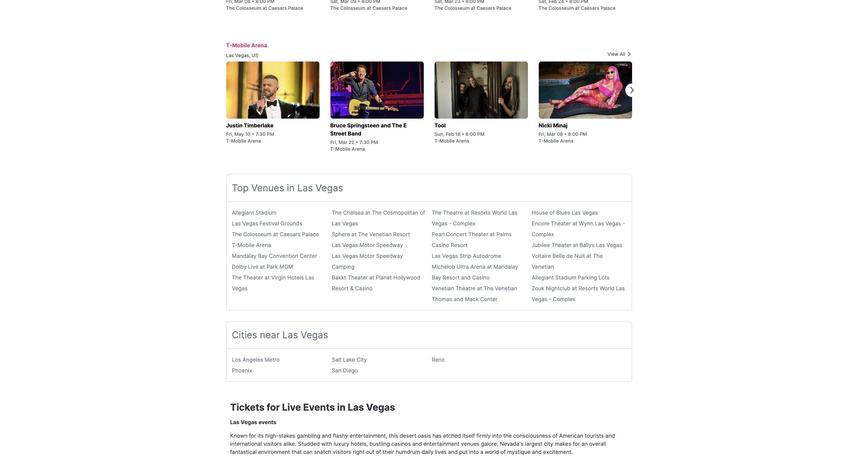 Task type: locate. For each thing, give the bounding box(es) containing it.
t- inside tool sun, feb 18 • 8:00 pm t-mobile arena
[[434, 138, 439, 144]]

arena
[[251, 42, 267, 49], [248, 138, 261, 144], [456, 138, 469, 144], [560, 138, 573, 144], [352, 146, 365, 152], [256, 242, 271, 249], [470, 263, 485, 270]]

0 horizontal spatial live
[[248, 263, 258, 270]]

theater down dolby live at park mgm link
[[243, 274, 263, 281]]

8:00
[[466, 131, 476, 137], [568, 131, 578, 137]]

of left blues
[[550, 209, 555, 216]]

zouk nightclub at resorts world las vegas - complex link
[[532, 285, 625, 303]]

pm down timberlake
[[267, 131, 274, 137]]

and down largest
[[532, 449, 542, 456]]

2 motor from the top
[[359, 253, 375, 259]]

0 vertical spatial casino
[[432, 242, 449, 249]]

angeles
[[242, 356, 263, 363]]

1 horizontal spatial world
[[600, 285, 614, 292]]

diego
[[343, 367, 358, 374]]

0 vertical spatial 7:30
[[255, 131, 266, 137]]

and left e at the left of page
[[381, 122, 391, 129]]

8:00 inside nicki minaj fri, mar 08 • 8:00 pm t-mobile arena
[[568, 131, 578, 137]]

known
[[230, 433, 248, 439]]

theatre
[[443, 209, 463, 216], [456, 285, 475, 292]]

0 horizontal spatial allegiant
[[232, 209, 254, 216]]

resorts for nightclub
[[579, 285, 598, 292]]

san diego link
[[332, 367, 358, 374]]

street
[[330, 130, 347, 137]]

1 horizontal spatial resorts
[[579, 285, 598, 292]]

- inside zouk nightclub at resorts world las vegas - complex
[[549, 296, 551, 303]]

theater inside bakkt theater at planet hollywood resort & casino
[[348, 274, 368, 281]]

thomas
[[432, 296, 452, 303]]

stadium up las vegas festival grounds
[[256, 209, 276, 216]]

1 vertical spatial casino
[[472, 274, 490, 281]]

pm inside the justin timberlake fri, may 10 • 7:30 pm t-mobile arena
[[267, 131, 274, 137]]

1 vertical spatial motor
[[359, 253, 375, 259]]

theater up "&"
[[348, 274, 368, 281]]

theatre up concert
[[443, 209, 463, 216]]

motor down sphere at the venetian resort
[[359, 242, 375, 249]]

mandalay inside michelob ultra arena at mandalay bay resort and casino
[[493, 263, 518, 270]]

• right 22
[[356, 139, 358, 145]]

bakkt theater at planet hollywood resort & casino
[[332, 274, 420, 292]]

las inside zouk nightclub at resorts world las vegas - complex
[[616, 285, 625, 292]]

reno link
[[432, 356, 445, 363]]

the colosseum at caesars palace
[[226, 5, 303, 11], [330, 5, 407, 11], [434, 5, 511, 11], [539, 5, 616, 11], [232, 231, 319, 238]]

complex inside zouk nightclub at resorts world las vegas - complex
[[553, 296, 575, 303]]

arena down 22
[[352, 146, 365, 152]]

mystique
[[507, 449, 531, 456]]

1 horizontal spatial in
[[337, 402, 346, 413]]

theater inside the encore theater at wynn las vegas - complex
[[551, 220, 571, 227]]

7:30 right 22
[[359, 139, 369, 145]]

t- down the sun,
[[434, 138, 439, 144]]

0 horizontal spatial stadium
[[256, 209, 276, 216]]

springsteen
[[347, 122, 379, 129]]

at inside voltaire belle de nuit at the venetian
[[586, 253, 591, 259]]

0 horizontal spatial mar
[[339, 139, 347, 145]]

mar left 22
[[339, 139, 347, 145]]

luxury
[[334, 441, 349, 447]]

and down oasis
[[412, 441, 422, 447]]

venetian
[[369, 231, 392, 238], [532, 263, 554, 270], [432, 285, 454, 292], [495, 285, 517, 292]]

world inside zouk nightclub at resorts world las vegas - complex
[[600, 285, 614, 292]]

of inside the chelsea at the cosmopolitan of las vegas
[[420, 209, 425, 216]]

resort down concert
[[451, 242, 468, 249]]

8:00 right 18
[[466, 131, 476, 137]]

and down ultra in the bottom right of the page
[[461, 274, 471, 281]]

world up palms
[[492, 209, 507, 216]]

1 horizontal spatial stadium
[[555, 274, 576, 281]]

0 horizontal spatial into
[[469, 449, 479, 456]]

mar
[[547, 131, 556, 137], [339, 139, 347, 145]]

has
[[433, 433, 442, 439]]

las vegas festival grounds link
[[232, 220, 302, 227]]

1 horizontal spatial -
[[549, 296, 551, 303]]

las vegas festival grounds
[[232, 220, 302, 227]]

1 vertical spatial for
[[249, 433, 256, 439]]

arena down autodrome
[[470, 263, 485, 270]]

view all
[[607, 51, 625, 57]]

allegiant down top
[[232, 209, 254, 216]]

1 horizontal spatial allegiant
[[532, 274, 554, 281]]

bakkt theater at planet hollywood resort & casino link
[[332, 274, 420, 292]]

t- down nicki
[[539, 138, 544, 144]]

visitors down high-
[[263, 441, 282, 447]]

0 horizontal spatial resorts
[[471, 209, 491, 216]]

american
[[559, 433, 583, 439]]

flashy
[[333, 433, 348, 439]]

0 vertical spatial live
[[248, 263, 258, 270]]

casino down pearl
[[432, 242, 449, 249]]

motor down las vegas motor speedway link
[[359, 253, 375, 259]]

resorts up pearl concert theater at palms casino resort
[[471, 209, 491, 216]]

environment
[[258, 449, 290, 456]]

arena up mandalay bay convention center link on the bottom of the page
[[256, 242, 271, 249]]

1 horizontal spatial live
[[282, 402, 301, 413]]

casino inside michelob ultra arena at mandalay bay resort and casino
[[472, 274, 490, 281]]

venues
[[461, 441, 479, 447]]

t-mobile arena up vegas,
[[226, 42, 267, 49]]

visitors down "luxury" on the bottom left
[[333, 449, 351, 456]]

for for known
[[249, 433, 256, 439]]

speedway down sphere at the venetian resort
[[376, 242, 403, 249]]

allegiant up zouk
[[532, 274, 554, 281]]

the colosseum at caesars palace link
[[226, 0, 319, 11], [330, 0, 424, 11], [434, 0, 528, 11], [539, 0, 632, 11], [232, 231, 319, 238]]

0 horizontal spatial visitors
[[263, 441, 282, 447]]

0 horizontal spatial -
[[449, 220, 451, 227]]

thomas and mack center
[[432, 296, 498, 303]]

us
[[252, 52, 258, 58]]

mar inside nicki minaj fri, mar 08 • 8:00 pm t-mobile arena
[[547, 131, 556, 137]]

and up overall in the right of the page
[[605, 433, 615, 439]]

fri, inside bruce springsteen and the e street band fri, mar 22 • 7:30 pm t-mobile arena
[[330, 139, 337, 145]]

theater down blues
[[551, 220, 571, 227]]

salt lake city link
[[332, 356, 367, 363]]

wynn
[[579, 220, 593, 227]]

1 vertical spatial theatre
[[456, 285, 475, 292]]

1 vertical spatial 7:30
[[359, 139, 369, 145]]

las vegas motor speedway link
[[332, 242, 403, 249]]

0 horizontal spatial mandalay
[[232, 253, 257, 259]]

1 vertical spatial mar
[[339, 139, 347, 145]]

t-
[[226, 42, 232, 49], [226, 138, 231, 144], [434, 138, 439, 144], [539, 138, 544, 144], [330, 146, 335, 152], [232, 242, 237, 249]]

into left a
[[469, 449, 479, 456]]

bay down michelob at the bottom
[[432, 274, 441, 281]]

may
[[234, 131, 244, 137]]

and inside bruce springsteen and the e street band fri, mar 22 • 7:30 pm t-mobile arena
[[381, 122, 391, 129]]

at inside the chelsea at the cosmopolitan of las vegas
[[365, 209, 370, 216]]

arena down 10
[[248, 138, 261, 144]]

0 horizontal spatial center
[[300, 253, 317, 259]]

of right cosmopolitan
[[420, 209, 425, 216]]

bay inside michelob ultra arena at mandalay bay resort and casino
[[432, 274, 441, 281]]

1 horizontal spatial fri,
[[330, 139, 337, 145]]

resort down bakkt in the left of the page
[[332, 285, 349, 292]]

theatre up thomas and mack center link
[[456, 285, 475, 292]]

resorts for theatre
[[471, 209, 491, 216]]

0 vertical spatial complex
[[453, 220, 475, 227]]

salt
[[332, 356, 342, 363]]

mobile down 08 in the top right of the page
[[544, 138, 559, 144]]

arena down 08 in the top right of the page
[[560, 138, 573, 144]]

theater down the theatre at resorts world las vegas - complex
[[468, 231, 488, 238]]

speedway inside las vegas motor speedway camping
[[376, 253, 403, 259]]

0 vertical spatial allegiant
[[232, 209, 254, 216]]

0 horizontal spatial 8:00
[[466, 131, 476, 137]]

arena down 18
[[456, 138, 469, 144]]

2 8:00 from the left
[[568, 131, 578, 137]]

theatre for the
[[443, 209, 463, 216]]

mar left 08 in the top right of the page
[[547, 131, 556, 137]]

2 vertical spatial complex
[[553, 296, 575, 303]]

1 horizontal spatial casino
[[432, 242, 449, 249]]

venetian down the chelsea at the cosmopolitan of las vegas
[[369, 231, 392, 238]]

e
[[403, 122, 407, 129]]

1 horizontal spatial for
[[267, 402, 280, 413]]

mobile up dolby
[[237, 242, 255, 249]]

mobile down 'may'
[[231, 138, 246, 144]]

into
[[492, 433, 502, 439], [469, 449, 479, 456]]

0 horizontal spatial 7:30
[[255, 131, 266, 137]]

0 vertical spatial visitors
[[263, 441, 282, 447]]

at inside the theater at virgin hotels las vegas
[[265, 274, 270, 281]]

7:30 down timberlake
[[255, 131, 266, 137]]

world inside the theatre at resorts world las vegas - complex
[[492, 209, 507, 216]]

cities
[[232, 329, 257, 341]]

theater inside the theater at virgin hotels las vegas
[[243, 274, 263, 281]]

arena up us
[[251, 42, 267, 49]]

fri, down nicki
[[539, 131, 546, 137]]

0 vertical spatial into
[[492, 433, 502, 439]]

2 horizontal spatial for
[[573, 441, 580, 447]]

0 vertical spatial resorts
[[471, 209, 491, 216]]

1 vertical spatial center
[[480, 296, 498, 303]]

2 horizontal spatial -
[[623, 220, 625, 227]]

pm inside tool sun, feb 18 • 8:00 pm t-mobile arena
[[477, 131, 484, 137]]

de
[[566, 253, 573, 259]]

1 horizontal spatial 7:30
[[359, 139, 369, 145]]

• right 10
[[252, 131, 254, 137]]

2 vertical spatial casino
[[355, 285, 373, 292]]

theater for the theater at virgin hotels las vegas
[[243, 274, 263, 281]]

snatch
[[314, 449, 331, 456]]

1 vertical spatial into
[[469, 449, 479, 456]]

2 vertical spatial for
[[573, 441, 580, 447]]

mandalay
[[232, 253, 257, 259], [493, 263, 518, 270]]

t-mobile arena
[[226, 42, 267, 49], [232, 242, 271, 249]]

band
[[348, 130, 361, 137]]

1 motor from the top
[[359, 242, 375, 249]]

casino inside bakkt theater at planet hollywood resort & casino
[[355, 285, 373, 292]]

theater for bakkt theater at planet hollywood resort & casino
[[348, 274, 368, 281]]

resorts down parking
[[579, 285, 598, 292]]

arena inside nicki minaj fri, mar 08 • 8:00 pm t-mobile arena
[[560, 138, 573, 144]]

in right venues
[[287, 182, 295, 194]]

world down lots
[[600, 285, 614, 292]]

world
[[492, 209, 507, 216], [600, 285, 614, 292]]

• right 08 in the top right of the page
[[564, 131, 567, 137]]

t- inside nicki minaj fri, mar 08 • 8:00 pm t-mobile arena
[[539, 138, 544, 144]]

1 vertical spatial bay
[[432, 274, 441, 281]]

1 vertical spatial speedway
[[376, 253, 403, 259]]

mar inside bruce springsteen and the e street band fri, mar 22 • 7:30 pm t-mobile arena
[[339, 139, 347, 145]]

las inside the chelsea at the cosmopolitan of las vegas
[[332, 220, 341, 227]]

complex down nightclub
[[553, 296, 575, 303]]

bay up dolby live at park mgm
[[258, 253, 268, 259]]

• inside nicki minaj fri, mar 08 • 8:00 pm t-mobile arena
[[564, 131, 567, 137]]

1 horizontal spatial visitors
[[333, 449, 351, 456]]

t- down street
[[330, 146, 335, 152]]

bustling
[[370, 441, 390, 447]]

casino right "&"
[[355, 285, 373, 292]]

complex up jubilee
[[532, 231, 554, 238]]

0 horizontal spatial world
[[492, 209, 507, 216]]

1 horizontal spatial bay
[[432, 274, 441, 281]]

los
[[232, 356, 241, 363]]

planet
[[376, 274, 392, 281]]

resorts
[[471, 209, 491, 216], [579, 285, 598, 292]]

palace
[[288, 5, 303, 11], [392, 5, 407, 11], [496, 5, 511, 11], [601, 5, 616, 11], [302, 231, 319, 238]]

stadium
[[256, 209, 276, 216], [555, 274, 576, 281]]

lives
[[435, 449, 447, 456]]

complex up concert
[[453, 220, 475, 227]]

1 vertical spatial t-mobile arena
[[232, 242, 271, 249]]

bay
[[258, 253, 268, 259], [432, 274, 441, 281]]

entertainment,
[[350, 433, 387, 439]]

• right 18
[[462, 131, 464, 137]]

fri, left 'may'
[[226, 131, 233, 137]]

pm right 08 in the top right of the page
[[580, 131, 587, 137]]

humdrum
[[396, 449, 420, 456]]

1 horizontal spatial mar
[[547, 131, 556, 137]]

mobile down 22
[[335, 146, 350, 152]]

complex inside the theatre at resorts world las vegas - complex
[[453, 220, 475, 227]]

0 vertical spatial in
[[287, 182, 295, 194]]

for
[[267, 402, 280, 413], [249, 433, 256, 439], [573, 441, 580, 447]]

vegas inside the chelsea at the cosmopolitan of las vegas
[[342, 220, 358, 227]]

resorts inside zouk nightclub at resorts world las vegas - complex
[[579, 285, 598, 292]]

1 vertical spatial resorts
[[579, 285, 598, 292]]

theatre inside the theatre at resorts world las vegas - complex
[[443, 209, 463, 216]]

1 vertical spatial allegiant
[[532, 274, 554, 281]]

0 vertical spatial for
[[267, 402, 280, 413]]

gambling
[[297, 433, 320, 439]]

0 horizontal spatial casino
[[355, 285, 373, 292]]

encore theater at wynn las vegas - complex link
[[532, 220, 625, 238]]

7:30 inside bruce springsteen and the e street band fri, mar 22 • 7:30 pm t-mobile arena
[[359, 139, 369, 145]]

and left put
[[448, 449, 458, 456]]

center right convention
[[300, 253, 317, 259]]

0 vertical spatial center
[[300, 253, 317, 259]]

speedway up planet
[[376, 253, 403, 259]]

fri, down street
[[330, 139, 337, 145]]

t-mobile arena up dolby live at park mgm link
[[232, 242, 271, 249]]

fri, inside the justin timberlake fri, may 10 • 7:30 pm t-mobile arena
[[226, 131, 233, 137]]

pm right 18
[[477, 131, 484, 137]]

stadium for allegiant stadium
[[256, 209, 276, 216]]

1 horizontal spatial 8:00
[[568, 131, 578, 137]]

0 horizontal spatial bay
[[258, 253, 268, 259]]

1 vertical spatial mandalay
[[493, 263, 518, 270]]

0 vertical spatial bay
[[258, 253, 268, 259]]

resort
[[393, 231, 410, 238], [451, 242, 468, 249], [443, 274, 460, 281], [332, 285, 349, 292]]

las inside the encore theater at wynn las vegas - complex
[[595, 220, 604, 227]]

10
[[245, 131, 250, 137]]

1 vertical spatial visitors
[[333, 449, 351, 456]]

1 vertical spatial world
[[600, 285, 614, 292]]

los angeles metro link
[[232, 356, 280, 363]]

vegas,
[[235, 52, 250, 58]]

1 vertical spatial stadium
[[555, 274, 576, 281]]

for left an
[[573, 441, 580, 447]]

largest
[[525, 441, 542, 447]]

0 vertical spatial stadium
[[256, 209, 276, 216]]

etched
[[443, 433, 461, 439]]

in right events
[[337, 402, 346, 413]]

hollywood
[[393, 274, 420, 281]]

live left events
[[282, 402, 301, 413]]

motor for las vegas motor speedway camping
[[359, 253, 375, 259]]

mobile inside nicki minaj fri, mar 08 • 8:00 pm t-mobile arena
[[544, 138, 559, 144]]

mandalay down autodrome
[[493, 263, 518, 270]]

for left its
[[249, 433, 256, 439]]

casino up venetian theatre at the venetian
[[472, 274, 490, 281]]

t- up las vegas, us
[[226, 42, 232, 49]]

live right dolby
[[248, 263, 258, 270]]

center
[[300, 253, 317, 259], [480, 296, 498, 303]]

1 speedway from the top
[[376, 242, 403, 249]]

stadium up nightclub
[[555, 274, 576, 281]]

phoenix
[[232, 367, 252, 374]]

for up events
[[267, 402, 280, 413]]

0 vertical spatial speedway
[[376, 242, 403, 249]]

2 speedway from the top
[[376, 253, 403, 259]]

into left the
[[492, 433, 502, 439]]

the inside the theater at virgin hotels las vegas
[[232, 274, 242, 281]]

mobile
[[232, 42, 250, 49], [231, 138, 246, 144], [439, 138, 455, 144], [544, 138, 559, 144], [335, 146, 350, 152], [237, 242, 255, 249]]

theater up belle
[[551, 242, 571, 249]]

0 vertical spatial world
[[492, 209, 507, 216]]

motor inside las vegas motor speedway camping
[[359, 253, 375, 259]]

- inside the encore theater at wynn las vegas - complex
[[623, 220, 625, 227]]

las vegas strip autodrome
[[432, 253, 501, 259]]

2 horizontal spatial casino
[[472, 274, 490, 281]]

1 horizontal spatial mandalay
[[493, 263, 518, 270]]

0 vertical spatial theatre
[[443, 209, 463, 216]]

1 vertical spatial complex
[[532, 231, 554, 238]]

8:00 right 08 in the top right of the page
[[568, 131, 578, 137]]

1 vertical spatial live
[[282, 402, 301, 413]]

1 horizontal spatial into
[[492, 433, 502, 439]]

mobile up las vegas, us
[[232, 42, 250, 49]]

las vegas strip autodrome link
[[432, 253, 501, 259]]

1 horizontal spatial center
[[480, 296, 498, 303]]

of down bustling on the bottom of page
[[376, 449, 381, 456]]

2 horizontal spatial fri,
[[539, 131, 546, 137]]

of
[[420, 209, 425, 216], [550, 209, 555, 216], [552, 433, 558, 439], [376, 449, 381, 456], [501, 449, 506, 456]]

1 8:00 from the left
[[466, 131, 476, 137]]

resort down michelob at the bottom
[[443, 274, 460, 281]]

complex for nightclub
[[553, 296, 575, 303]]

complex
[[453, 220, 475, 227], [532, 231, 554, 238], [553, 296, 575, 303]]

mandalay up dolby
[[232, 253, 257, 259]]

0 vertical spatial mar
[[547, 131, 556, 137]]

0 vertical spatial motor
[[359, 242, 375, 249]]

center right mack
[[480, 296, 498, 303]]

pearl concert theater at palms casino resort link
[[432, 231, 512, 249]]

venetian down voltaire
[[532, 263, 554, 270]]

world
[[485, 449, 499, 456]]

fri, inside nicki minaj fri, mar 08 • 8:00 pm t-mobile arena
[[539, 131, 546, 137]]

t- down justin
[[226, 138, 231, 144]]

0 vertical spatial t-mobile arena
[[226, 42, 267, 49]]

convention
[[269, 253, 298, 259]]

fri, for nicki
[[539, 131, 546, 137]]

pm down springsteen
[[371, 139, 378, 145]]

belle
[[552, 253, 565, 259]]

0 horizontal spatial for
[[249, 433, 256, 439]]

0 horizontal spatial fri,
[[226, 131, 233, 137]]

resorts inside the theatre at resorts world las vegas - complex
[[471, 209, 491, 216]]

mobile down the "feb"
[[439, 138, 455, 144]]

- inside the theatre at resorts world las vegas - complex
[[449, 220, 451, 227]]

vegas
[[316, 182, 343, 194], [582, 209, 598, 216], [242, 220, 258, 227], [342, 220, 358, 227], [432, 220, 447, 227], [605, 220, 621, 227], [342, 242, 358, 249], [606, 242, 622, 249], [342, 253, 358, 259], [442, 253, 458, 259], [232, 285, 248, 292], [532, 296, 547, 303], [301, 329, 328, 341], [366, 402, 395, 413], [241, 419, 257, 426]]

pm inside bruce springsteen and the e street band fri, mar 22 • 7:30 pm t-mobile arena
[[371, 139, 378, 145]]

top
[[232, 182, 249, 194]]



Task type: describe. For each thing, give the bounding box(es) containing it.
entertainment
[[423, 441, 460, 447]]

consciousness
[[513, 433, 551, 439]]

nevada's
[[500, 441, 523, 447]]

sphere
[[332, 231, 350, 238]]

excitement.
[[543, 449, 573, 456]]

ballys
[[580, 242, 595, 249]]

complex inside the encore theater at wynn las vegas - complex
[[532, 231, 554, 238]]

mobile inside the justin timberlake fri, may 10 • 7:30 pm t-mobile arena
[[231, 138, 246, 144]]

its
[[258, 433, 264, 439]]

7:30 inside the justin timberlake fri, may 10 • 7:30 pm t-mobile arena
[[255, 131, 266, 137]]

stadium for allegiant stadium parking lots
[[555, 274, 576, 281]]

cities near las vegas
[[232, 329, 328, 341]]

arena inside bruce springsteen and the e street band fri, mar 22 • 7:30 pm t-mobile arena
[[352, 146, 365, 152]]

international
[[230, 441, 262, 447]]

nightclub
[[546, 285, 570, 292]]

center for mandalay bay convention center
[[300, 253, 317, 259]]

fri, for justin
[[226, 131, 233, 137]]

feb
[[446, 131, 454, 137]]

tickets
[[230, 402, 265, 413]]

world for the theatre at resorts world las vegas - complex
[[492, 209, 507, 216]]

• inside bruce springsteen and the e street band fri, mar 22 • 7:30 pm t-mobile arena
[[356, 139, 358, 145]]

speedway for las vegas motor speedway camping
[[376, 253, 403, 259]]

the inside the theatre at resorts world las vegas - complex
[[432, 209, 442, 216]]

t- inside bruce springsteen and the e street band fri, mar 22 • 7:30 pm t-mobile arena
[[330, 146, 335, 152]]

resort inside pearl concert theater at palms casino resort
[[451, 242, 468, 249]]

stakes
[[279, 433, 295, 439]]

allegiant for allegiant stadium
[[232, 209, 254, 216]]

venetian inside voltaire belle de nuit at the venetian
[[532, 263, 554, 270]]

house
[[532, 209, 548, 216]]

allegiant stadium parking lots
[[532, 274, 610, 281]]

mobile inside tool sun, feb 18 • 8:00 pm t-mobile arena
[[439, 138, 455, 144]]

michelob ultra arena at mandalay bay resort and casino link
[[432, 263, 518, 281]]

0 horizontal spatial in
[[287, 182, 295, 194]]

- for zouk nightclub at resorts world las vegas - complex
[[549, 296, 551, 303]]

the inside voltaire belle de nuit at the venetian
[[593, 253, 603, 259]]

allegiant for allegiant stadium parking lots
[[532, 274, 554, 281]]

theatre for venetian
[[456, 285, 475, 292]]

center for thomas and mack center
[[480, 296, 498, 303]]

grounds
[[280, 220, 302, 227]]

known for its high-stakes gambling and flashy entertainment, this desert oasis has etched itself firmly into the consciousness of american tourists and international visitors alike. studded with luxury hotels, bustling casinos and entertainment venues galore, nevada's largest city makes for an overall fantastical environment that can snatch visitors right out of their humdrum daily lives and put into a world of mystique and excitement.
[[230, 433, 615, 456]]

virgin
[[271, 274, 286, 281]]

lots
[[599, 274, 610, 281]]

speedway for las vegas motor speedway
[[376, 242, 403, 249]]

events
[[303, 402, 335, 413]]

metro
[[265, 356, 280, 363]]

pm inside nicki minaj fri, mar 08 • 8:00 pm t-mobile arena
[[580, 131, 587, 137]]

thomas and mack center link
[[432, 296, 498, 303]]

bruce springsteen and the e street band fri, mar 22 • 7:30 pm t-mobile arena
[[330, 122, 407, 152]]

world for zouk nightclub at resorts world las vegas - complex
[[600, 285, 614, 292]]

makes
[[555, 441, 571, 447]]

18
[[455, 131, 461, 137]]

itself
[[462, 433, 475, 439]]

view
[[607, 51, 618, 57]]

las inside the theater at virgin hotels las vegas
[[305, 274, 314, 281]]

t- inside the justin timberlake fri, may 10 • 7:30 pm t-mobile arena
[[226, 138, 231, 144]]

• inside the justin timberlake fri, may 10 • 7:30 pm t-mobile arena
[[252, 131, 254, 137]]

at inside pearl concert theater at palms casino resort
[[490, 231, 495, 238]]

22
[[349, 139, 354, 145]]

theater for encore theater at wynn las vegas - complex
[[551, 220, 571, 227]]

the inside bruce springsteen and the e street band fri, mar 22 • 7:30 pm t-mobile arena
[[392, 122, 402, 129]]

all
[[620, 51, 625, 57]]

08
[[557, 131, 563, 137]]

and inside michelob ultra arena at mandalay bay resort and casino
[[461, 274, 471, 281]]

for for tickets
[[267, 402, 280, 413]]

resort inside bakkt theater at planet hollywood resort & casino
[[332, 285, 349, 292]]

right
[[353, 449, 365, 456]]

out
[[366, 449, 374, 456]]

las inside the theatre at resorts world las vegas - complex
[[508, 209, 517, 216]]

motor for las vegas motor speedway
[[359, 242, 375, 249]]

and up with
[[322, 433, 331, 439]]

and left mack
[[454, 296, 463, 303]]

las inside las vegas motor speedway camping
[[332, 253, 341, 259]]

dolby live at park mgm
[[232, 263, 293, 270]]

• inside tool sun, feb 18 • 8:00 pm t-mobile arena
[[462, 131, 464, 137]]

daily
[[422, 449, 434, 456]]

at inside bakkt theater at planet hollywood resort & casino
[[369, 274, 374, 281]]

strip
[[459, 253, 471, 259]]

resort inside michelob ultra arena at mandalay bay resort and casino
[[443, 274, 460, 281]]

can
[[303, 449, 313, 456]]

reno
[[432, 356, 445, 363]]

las vegas motor speedway
[[332, 242, 403, 249]]

nicki minaj fri, mar 08 • 8:00 pm t-mobile arena
[[539, 122, 587, 144]]

encore theater at wynn las vegas - complex
[[532, 220, 625, 238]]

mobile inside bruce springsteen and the e street band fri, mar 22 • 7:30 pm t-mobile arena
[[335, 146, 350, 152]]

casino inside pearl concert theater at palms casino resort
[[432, 242, 449, 249]]

los angeles metro
[[232, 356, 280, 363]]

venetian theatre at the venetian link
[[432, 285, 517, 292]]

at inside zouk nightclub at resorts world las vegas - complex
[[572, 285, 577, 292]]

that
[[292, 449, 302, 456]]

venetian up "thomas"
[[432, 285, 454, 292]]

park
[[266, 263, 278, 270]]

mandalay bay convention center link
[[232, 253, 317, 259]]

at inside the encore theater at wynn las vegas - complex
[[572, 220, 577, 227]]

theater for jubilee theater at ballys las vegas
[[551, 242, 571, 249]]

salt lake city
[[332, 356, 367, 363]]

voltaire belle de nuit at the venetian link
[[532, 253, 603, 270]]

t- up dolby
[[232, 242, 237, 249]]

justin timberlake fri, may 10 • 7:30 pm t-mobile arena
[[226, 122, 274, 144]]

at inside the theatre at resorts world las vegas - complex
[[465, 209, 470, 216]]

vegas inside zouk nightclub at resorts world las vegas - complex
[[532, 296, 547, 303]]

at inside michelob ultra arena at mandalay bay resort and casino
[[487, 263, 492, 270]]

arena inside michelob ultra arena at mandalay bay resort and casino
[[470, 263, 485, 270]]

vegas inside the theatre at resorts world las vegas - complex
[[432, 220, 447, 227]]

of up city
[[552, 433, 558, 439]]

the chelsea at the cosmopolitan of las vegas link
[[332, 209, 425, 227]]

the theater at virgin hotels las vegas
[[232, 274, 314, 292]]

blues
[[556, 209, 570, 216]]

tickets for live events in las vegas
[[230, 402, 395, 413]]

1 vertical spatial in
[[337, 402, 346, 413]]

theater inside pearl concert theater at palms casino resort
[[468, 231, 488, 238]]

chelsea
[[343, 209, 364, 216]]

vegas inside the encore theater at wynn las vegas - complex
[[605, 220, 621, 227]]

the
[[503, 433, 512, 439]]

vegas inside the theater at virgin hotels las vegas
[[232, 285, 248, 292]]

las vegas motor speedway camping
[[332, 253, 403, 270]]

resort down cosmopolitan
[[393, 231, 410, 238]]

events
[[258, 419, 276, 426]]

desert
[[400, 433, 416, 439]]

high-
[[265, 433, 279, 439]]

festival
[[260, 220, 279, 227]]

8:00 inside tool sun, feb 18 • 8:00 pm t-mobile arena
[[466, 131, 476, 137]]

an
[[581, 441, 588, 447]]

complex for theatre
[[453, 220, 475, 227]]

encore
[[532, 220, 549, 227]]

bakkt
[[332, 274, 346, 281]]

tool
[[434, 122, 446, 129]]

0 vertical spatial mandalay
[[232, 253, 257, 259]]

near
[[260, 329, 280, 341]]

arena inside tool sun, feb 18 • 8:00 pm t-mobile arena
[[456, 138, 469, 144]]

lake
[[343, 356, 355, 363]]

camping
[[332, 263, 355, 270]]

timberlake
[[244, 122, 274, 129]]

cosmopolitan
[[383, 209, 418, 216]]

vegas inside las vegas motor speedway camping
[[342, 253, 358, 259]]

justin
[[226, 122, 243, 129]]

dolby live at park mgm link
[[232, 263, 293, 270]]

venetian left zouk
[[495, 285, 517, 292]]

bruce
[[330, 122, 346, 129]]

the theater at virgin hotels las vegas link
[[232, 274, 314, 292]]

the theatre at resorts world las vegas - complex link
[[432, 209, 517, 227]]

of right world
[[501, 449, 506, 456]]

san
[[332, 367, 341, 374]]

house of blues las vegas
[[532, 209, 598, 216]]

top venues in las vegas
[[232, 182, 343, 194]]

allegiant stadium
[[232, 209, 276, 216]]

zouk
[[532, 285, 544, 292]]

t-mobile arena link
[[232, 242, 271, 249]]

city
[[544, 441, 553, 447]]

with
[[321, 441, 332, 447]]

san diego
[[332, 367, 358, 374]]

dolby
[[232, 263, 247, 270]]

- for the theatre at resorts world las vegas - complex
[[449, 220, 451, 227]]

arena inside the justin timberlake fri, may 10 • 7:30 pm t-mobile arena
[[248, 138, 261, 144]]



Task type: vqa. For each thing, say whether or not it's contained in the screenshot.


